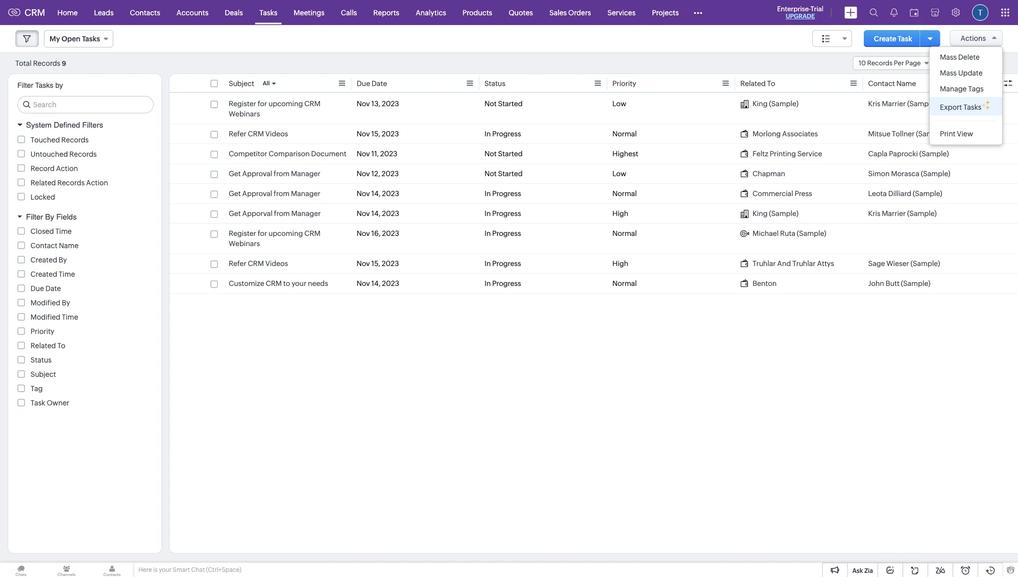 Task type: vqa. For each thing, say whether or not it's contained in the screenshot.
Column for Three column
no



Task type: describe. For each thing, give the bounding box(es) containing it.
1 truhlar from the left
[[753, 259, 776, 268]]

nov for commercial press link
[[357, 189, 370, 198]]

document
[[311, 150, 346, 158]]

orders
[[568, 8, 591, 17]]

marrier for low
[[882, 100, 906, 108]]

sales orders link
[[541, 0, 599, 25]]

time for modified time
[[62, 313, 78, 321]]

tasks inside field
[[82, 35, 100, 43]]

filter for filter by fields
[[26, 212, 43, 221]]

michael
[[753, 229, 779, 237]]

6 nov from the top
[[357, 209, 370, 218]]

customize
[[229, 279, 264, 288]]

per
[[894, 59, 904, 67]]

(sample) up michael ruta (sample) link
[[769, 209, 799, 218]]

1 vertical spatial to
[[57, 342, 65, 350]]

record
[[31, 164, 55, 172]]

upcoming for nov 16, 2023
[[269, 229, 303, 237]]

capla paprocki (sample) link
[[868, 149, 949, 159]]

get approval from manager for nov 14, 2023
[[229, 189, 320, 198]]

get for low
[[229, 170, 241, 178]]

king for low
[[753, 100, 768, 108]]

export tasks
[[940, 103, 982, 111]]

simon morasca (sample)
[[868, 170, 951, 178]]

untouched
[[31, 150, 68, 158]]

create task
[[874, 34, 912, 43]]

print
[[940, 130, 956, 138]]

ask
[[853, 567, 863, 574]]

2023 for nov 16, 2023's register for upcoming crm webinars link
[[382, 229, 399, 237]]

nov 12, 2023
[[357, 170, 399, 178]]

morasca
[[891, 170, 920, 178]]

feltz printing service link
[[740, 149, 822, 159]]

by for created
[[59, 256, 67, 264]]

total
[[15, 59, 32, 67]]

normal for morlong
[[613, 130, 637, 138]]

mass for mass delete
[[940, 53, 957, 61]]

time for closed time
[[55, 227, 72, 235]]

commercial
[[753, 189, 793, 198]]

0 horizontal spatial action
[[56, 164, 78, 172]]

sales orders
[[549, 8, 591, 17]]

0 horizontal spatial name
[[59, 242, 79, 250]]

(sample) down print
[[920, 150, 949, 158]]

modified for modified time
[[31, 313, 60, 321]]

filter by fields
[[26, 212, 77, 221]]

contacts link
[[122, 0, 168, 25]]

0 vertical spatial subject
[[229, 79, 254, 88]]

analytics
[[416, 8, 446, 17]]

created time
[[31, 270, 75, 278]]

nov 15, 2023 for high
[[357, 259, 399, 268]]

get approval from manager link for nov 12, 2023
[[229, 169, 320, 179]]

calls
[[341, 8, 357, 17]]

started for nov 13, 2023
[[498, 100, 523, 108]]

smart
[[173, 566, 190, 573]]

butt
[[886, 279, 900, 288]]

simon
[[868, 170, 890, 178]]

2023 for customize crm to your needs link
[[382, 279, 399, 288]]

customize crm to your needs
[[229, 279, 328, 288]]

chapman
[[753, 170, 785, 178]]

all
[[263, 80, 270, 87]]

Search text field
[[18, 97, 153, 113]]

0 vertical spatial contact
[[868, 79, 895, 88]]

deals link
[[217, 0, 251, 25]]

king (sample) for high
[[753, 209, 799, 218]]

filters
[[82, 121, 103, 129]]

created for created time
[[31, 270, 57, 278]]

search element
[[864, 0, 884, 25]]

Other Modules field
[[687, 4, 709, 21]]

in progress for commercial
[[485, 189, 521, 198]]

chat
[[191, 566, 205, 573]]

modified by
[[31, 299, 70, 307]]

print view
[[940, 130, 973, 138]]

create menu element
[[839, 0, 864, 25]]

nov for chapman link
[[357, 170, 370, 178]]

1 vertical spatial status
[[31, 356, 52, 364]]

records for touched
[[61, 136, 89, 144]]

0 vertical spatial related to
[[740, 79, 775, 88]]

mass for mass update
[[940, 69, 957, 77]]

refer crm videos link for normal
[[229, 129, 288, 139]]

tags
[[968, 85, 984, 93]]

(sample) right the tollner
[[916, 130, 946, 138]]

records for related
[[57, 178, 85, 187]]

from for normal
[[274, 189, 290, 198]]

kris for high
[[868, 209, 881, 218]]

1 vertical spatial due
[[31, 284, 44, 293]]

(sample) right ruta
[[797, 229, 826, 237]]

manager for low
[[291, 170, 320, 178]]

in progress for truhlar
[[485, 259, 521, 268]]

1 horizontal spatial due date
[[357, 79, 387, 88]]

kris marrier (sample) for low
[[868, 100, 937, 108]]

meetings link
[[286, 0, 333, 25]]

manage tags
[[940, 85, 984, 93]]

delete
[[958, 53, 980, 61]]

not for nov 13, 2023
[[485, 100, 497, 108]]

dilliard
[[888, 189, 912, 198]]

marrier for high
[[882, 209, 906, 218]]

progress for morlong
[[492, 130, 521, 138]]

progress for michael
[[492, 229, 521, 237]]

nov 11, 2023
[[357, 150, 397, 158]]

truhlar and truhlar attys link
[[740, 258, 834, 269]]

0 horizontal spatial date
[[45, 284, 61, 293]]

(ctrl+space)
[[206, 566, 241, 573]]

sales
[[549, 8, 567, 17]]

1 horizontal spatial action
[[86, 178, 108, 187]]

simon morasca (sample) link
[[868, 169, 951, 179]]

mass delete
[[940, 53, 980, 61]]

(sample) up the morlong associates
[[769, 100, 799, 108]]

my open tasks
[[50, 35, 100, 43]]

products
[[463, 8, 492, 17]]

refer crm videos for normal
[[229, 130, 288, 138]]

approval for nov 12, 2023
[[242, 170, 272, 178]]

closed
[[31, 227, 54, 235]]

-
[[954, 59, 956, 67]]

get approval from manager for nov 12, 2023
[[229, 170, 320, 178]]

profile element
[[966, 0, 995, 25]]

modified time
[[31, 313, 78, 321]]

zia
[[865, 567, 873, 574]]

modified for modified by
[[31, 299, 60, 307]]

progress for commercial
[[492, 189, 521, 198]]

total records 9
[[15, 59, 66, 67]]

1 vertical spatial priority
[[31, 327, 54, 336]]

tollner
[[892, 130, 915, 138]]

(sample) down "leota dilliard (sample)"
[[907, 209, 937, 218]]

register for upcoming crm webinars link for nov 16, 2023
[[229, 228, 346, 249]]

leota dilliard (sample) link
[[868, 188, 942, 199]]

home link
[[49, 0, 86, 25]]

records for untouched
[[69, 150, 97, 158]]

0 vertical spatial status
[[485, 79, 506, 88]]

morlong
[[753, 130, 781, 138]]

2023 for nov 13, 2023 register for upcoming crm webinars link
[[382, 100, 399, 108]]

0 vertical spatial priority
[[613, 79, 636, 88]]

commercial press link
[[740, 188, 812, 199]]

get approval from manager link for nov 14, 2023
[[229, 188, 320, 199]]

related records action
[[31, 178, 108, 187]]

get for high
[[229, 209, 241, 218]]

press
[[795, 189, 812, 198]]

0 horizontal spatial contact name
[[31, 242, 79, 250]]

low for chapman
[[613, 170, 626, 178]]

manager for high
[[291, 209, 321, 218]]

nov for 'truhlar and truhlar attys' link
[[357, 259, 370, 268]]

needs
[[308, 279, 328, 288]]

kris marrier (sample) for high
[[868, 209, 937, 218]]

0 vertical spatial name
[[897, 79, 916, 88]]

6 in progress from the top
[[485, 279, 521, 288]]

page
[[906, 59, 921, 67]]

mass delete link
[[930, 50, 1003, 65]]

not started for nov 12, 2023
[[485, 170, 523, 178]]

channels image
[[46, 563, 88, 577]]

from for low
[[274, 170, 290, 178]]

from for high
[[274, 209, 290, 218]]

row group containing register for upcoming crm webinars
[[170, 94, 1018, 294]]

printing
[[770, 150, 796, 158]]

nov 14, 2023 for get approval from manager
[[357, 189, 399, 198]]

1 vertical spatial due date
[[31, 284, 61, 293]]

15, for normal
[[371, 130, 380, 138]]

services
[[608, 8, 636, 17]]

kris marrier (sample) link for low
[[868, 99, 937, 109]]

benton link
[[740, 278, 777, 289]]

capla paprocki (sample)
[[868, 150, 949, 158]]

projects
[[652, 8, 679, 17]]

started for nov 12, 2023
[[498, 170, 523, 178]]

fields
[[56, 212, 77, 221]]

capla
[[868, 150, 888, 158]]

morlong associates link
[[740, 129, 818, 139]]

task owner
[[31, 399, 69, 407]]

in for king
[[485, 209, 491, 218]]

king (sample) link for low
[[740, 99, 799, 109]]

9 for total records 9
[[62, 59, 66, 67]]

6 in from the top
[[485, 279, 491, 288]]

export
[[940, 103, 962, 111]]

refer crm videos link for high
[[229, 258, 288, 269]]

in for commercial
[[485, 189, 491, 198]]

9 for 1 - 9
[[958, 59, 963, 67]]

in for michael
[[485, 229, 491, 237]]

nov for feltz printing service link
[[357, 150, 370, 158]]

view
[[957, 130, 973, 138]]

nov for michael ruta (sample) link
[[357, 229, 370, 237]]

(sample) left export
[[907, 100, 937, 108]]

truhlar and truhlar attys
[[753, 259, 834, 268]]

filter by fields button
[[8, 208, 161, 226]]

not started for nov 13, 2023
[[485, 100, 523, 108]]

(sample) right morasca
[[921, 170, 951, 178]]

record action
[[31, 164, 78, 172]]

2 vertical spatial related
[[31, 342, 56, 350]]

1 vertical spatial related
[[31, 178, 56, 187]]

nov for morlong associates link
[[357, 130, 370, 138]]



Task type: locate. For each thing, give the bounding box(es) containing it.
1 marrier from the top
[[882, 100, 906, 108]]

register for upcoming crm webinars for nov 13, 2023
[[229, 100, 321, 118]]

1 vertical spatial mass
[[940, 69, 957, 77]]

refer crm videos link
[[229, 129, 288, 139], [229, 258, 288, 269]]

locked
[[31, 193, 55, 201]]

0 horizontal spatial 9
[[62, 59, 66, 67]]

0 vertical spatial related
[[740, 79, 766, 88]]

kris marrier (sample) link for high
[[868, 208, 937, 219]]

for down all
[[258, 100, 267, 108]]

comparison
[[269, 150, 310, 158]]

refer crm videos
[[229, 130, 288, 138], [229, 259, 288, 268]]

kris marrier (sample) link down dilliard
[[868, 208, 937, 219]]

subject
[[229, 79, 254, 88], [31, 370, 56, 378]]

2 vertical spatial manager
[[291, 209, 321, 218]]

profile image
[[972, 4, 989, 21]]

records down defined
[[61, 136, 89, 144]]

(sample) down sage wieser (sample)
[[901, 279, 931, 288]]

(sample) right wieser
[[911, 259, 940, 268]]

2 progress from the top
[[492, 189, 521, 198]]

contacts
[[130, 8, 160, 17]]

0 vertical spatial due date
[[357, 79, 387, 88]]

morlong associates
[[753, 130, 818, 138]]

refer for high
[[229, 259, 246, 268]]

john
[[868, 279, 884, 288]]

4 progress from the top
[[492, 229, 521, 237]]

1 king (sample) from the top
[[753, 100, 799, 108]]

(sample) down the simon morasca (sample)
[[913, 189, 942, 198]]

contact name
[[868, 79, 916, 88], [31, 242, 79, 250]]

2 started from the top
[[498, 150, 523, 158]]

0 vertical spatial kris
[[868, 100, 881, 108]]

9
[[958, 59, 963, 67], [62, 59, 66, 67]]

2 for from the top
[[258, 229, 267, 237]]

2 high from the top
[[613, 259, 628, 268]]

not for nov 12, 2023
[[485, 170, 497, 178]]

calls link
[[333, 0, 365, 25]]

leota
[[868, 189, 887, 198]]

1 register from the top
[[229, 100, 256, 108]]

2 get from the top
[[229, 189, 241, 198]]

highest
[[613, 150, 638, 158]]

high for truhlar and truhlar attys
[[613, 259, 628, 268]]

approval up apporval
[[242, 189, 272, 198]]

in
[[485, 130, 491, 138], [485, 189, 491, 198], [485, 209, 491, 218], [485, 229, 491, 237], [485, 259, 491, 268], [485, 279, 491, 288]]

1 vertical spatial marrier
[[882, 209, 906, 218]]

1 vertical spatial not
[[485, 150, 497, 158]]

competitor comparison document link
[[229, 149, 346, 159]]

5 in progress from the top
[[485, 259, 521, 268]]

upcoming down get apporval from manager link
[[269, 229, 303, 237]]

0 vertical spatial to
[[767, 79, 775, 88]]

1 vertical spatial 14,
[[371, 209, 381, 218]]

0 vertical spatial refer crm videos link
[[229, 129, 288, 139]]

by
[[45, 212, 54, 221], [59, 256, 67, 264], [62, 299, 70, 307]]

1 register for upcoming crm webinars from the top
[[229, 100, 321, 118]]

0 vertical spatial register for upcoming crm webinars link
[[229, 99, 346, 119]]

0 vertical spatial videos
[[265, 130, 288, 138]]

low up highest
[[613, 100, 626, 108]]

2 nov from the top
[[357, 130, 370, 138]]

14, down 12,
[[371, 189, 381, 198]]

low
[[613, 100, 626, 108], [613, 170, 626, 178]]

get apporval from manager link
[[229, 208, 321, 219]]

1 vertical spatial refer
[[229, 259, 246, 268]]

1 horizontal spatial subject
[[229, 79, 254, 88]]

navigation
[[968, 56, 1003, 70]]

0 horizontal spatial to
[[57, 342, 65, 350]]

by up created time
[[59, 256, 67, 264]]

1 vertical spatial king (sample) link
[[740, 208, 799, 219]]

1 vertical spatial register for upcoming crm webinars link
[[229, 228, 346, 249]]

1 vertical spatial by
[[59, 256, 67, 264]]

manager up get apporval from manager link
[[291, 189, 320, 198]]

0 vertical spatial high
[[613, 209, 628, 218]]

2 register from the top
[[229, 229, 256, 237]]

1 webinars from the top
[[229, 110, 260, 118]]

started for nov 11, 2023
[[498, 150, 523, 158]]

1 vertical spatial get approval from manager
[[229, 189, 320, 198]]

upcoming down all
[[269, 100, 303, 108]]

not
[[485, 100, 497, 108], [485, 150, 497, 158], [485, 170, 497, 178]]

refer crm videos up competitor
[[229, 130, 288, 138]]

service
[[798, 150, 822, 158]]

14, down 16,
[[371, 279, 381, 288]]

1 kris marrier (sample) from the top
[[868, 100, 937, 108]]

manager right apporval
[[291, 209, 321, 218]]

1 vertical spatial started
[[498, 150, 523, 158]]

2 king from the top
[[753, 209, 768, 218]]

to up morlong on the right of the page
[[767, 79, 775, 88]]

nov down nov 12, 2023 at the top left of page
[[357, 189, 370, 198]]

marrier up the tollner
[[882, 100, 906, 108]]

1 modified from the top
[[31, 299, 60, 307]]

3 in from the top
[[485, 209, 491, 218]]

1 vertical spatial action
[[86, 178, 108, 187]]

1 not started from the top
[[485, 100, 523, 108]]

0 vertical spatial by
[[45, 212, 54, 221]]

filter for filter tasks by
[[17, 81, 33, 89]]

0 vertical spatial manager
[[291, 170, 320, 178]]

normal for michael
[[613, 229, 637, 237]]

size image
[[822, 34, 830, 43]]

register for upcoming crm webinars for nov 16, 2023
[[229, 229, 321, 248]]

tag
[[31, 385, 43, 393]]

due date
[[357, 79, 387, 88], [31, 284, 61, 293]]

not started for nov 11, 2023
[[485, 150, 523, 158]]

refer crm videos for high
[[229, 259, 288, 268]]

0 vertical spatial modified
[[31, 299, 60, 307]]

owner
[[47, 399, 69, 407]]

1 vertical spatial high
[[613, 259, 628, 268]]

1 vertical spatial contact
[[31, 242, 57, 250]]

None field
[[812, 30, 852, 47]]

1 horizontal spatial contact name
[[868, 79, 916, 88]]

nov left 11,
[[357, 150, 370, 158]]

nov 14, 2023 for customize crm to your needs
[[357, 279, 399, 288]]

nov 15, 2023 for normal
[[357, 130, 399, 138]]

2 truhlar from the left
[[793, 259, 816, 268]]

0 vertical spatial for
[[258, 100, 267, 108]]

marrier down dilliard
[[882, 209, 906, 218]]

upgrade
[[786, 13, 815, 20]]

3 in progress from the top
[[485, 209, 521, 218]]

get approval from manager link up 'get apporval from manager' on the left top
[[229, 188, 320, 199]]

2 marrier from the top
[[882, 209, 906, 218]]

1 progress from the top
[[492, 130, 521, 138]]

mass
[[940, 53, 957, 61], [940, 69, 957, 77]]

2 get approval from manager link from the top
[[229, 188, 320, 199]]

videos for high
[[265, 259, 288, 268]]

in progress for morlong
[[485, 130, 521, 138]]

commercial press
[[753, 189, 812, 198]]

2023 for competitor comparison document link
[[380, 150, 397, 158]]

0 vertical spatial king
[[753, 100, 768, 108]]

time down fields
[[55, 227, 72, 235]]

approval
[[242, 170, 272, 178], [242, 189, 272, 198]]

records inside field
[[867, 59, 893, 67]]

2 videos from the top
[[265, 259, 288, 268]]

progress for truhlar
[[492, 259, 521, 268]]

1 horizontal spatial task
[[898, 34, 912, 43]]

1 in progress from the top
[[485, 130, 521, 138]]

1 vertical spatial your
[[159, 566, 172, 573]]

nov left 12,
[[357, 170, 370, 178]]

get approval from manager up 'get apporval from manager' on the left top
[[229, 189, 320, 198]]

5 nov from the top
[[357, 189, 370, 198]]

manage tags link
[[930, 81, 1003, 97]]

8 nov from the top
[[357, 259, 370, 268]]

subject up tag
[[31, 370, 56, 378]]

9 nov from the top
[[357, 279, 370, 288]]

videos
[[265, 130, 288, 138], [265, 259, 288, 268]]

tasks link
[[251, 0, 286, 25]]

approval for nov 14, 2023
[[242, 189, 272, 198]]

0 vertical spatial king (sample)
[[753, 100, 799, 108]]

1 king (sample) link from the top
[[740, 99, 799, 109]]

12,
[[371, 170, 380, 178]]

2 14, from the top
[[371, 209, 381, 218]]

records for total
[[33, 59, 60, 67]]

1 vertical spatial subject
[[31, 370, 56, 378]]

date down created time
[[45, 284, 61, 293]]

register for upcoming crm webinars link down all
[[229, 99, 346, 119]]

feltz printing service
[[753, 150, 822, 158]]

in progress for king
[[485, 209, 521, 218]]

task right create
[[898, 34, 912, 43]]

2 not from the top
[[485, 150, 497, 158]]

0 horizontal spatial contact
[[31, 242, 57, 250]]

1
[[949, 59, 952, 67]]

4 in from the top
[[485, 229, 491, 237]]

by
[[55, 81, 63, 89]]

0 horizontal spatial related to
[[31, 342, 65, 350]]

3 nov 14, 2023 from the top
[[357, 279, 399, 288]]

your right to
[[292, 279, 306, 288]]

kris marrier (sample) up the tollner
[[868, 100, 937, 108]]

1 not from the top
[[485, 100, 497, 108]]

0 vertical spatial 15,
[[371, 130, 380, 138]]

tasks right the open
[[82, 35, 100, 43]]

1 register for upcoming crm webinars link from the top
[[229, 99, 346, 119]]

for down apporval
[[258, 229, 267, 237]]

created
[[31, 256, 57, 264], [31, 270, 57, 278]]

16,
[[371, 229, 381, 237]]

by for filter
[[45, 212, 54, 221]]

leota dilliard (sample)
[[868, 189, 942, 198]]

register for nov 16, 2023
[[229, 229, 256, 237]]

1 vertical spatial videos
[[265, 259, 288, 268]]

0 horizontal spatial your
[[159, 566, 172, 573]]

1 low from the top
[[613, 100, 626, 108]]

get approval from manager down competitor comparison document link
[[229, 170, 320, 178]]

1 vertical spatial not started
[[485, 150, 523, 158]]

from up 'get apporval from manager' on the left top
[[274, 189, 290, 198]]

king up morlong on the right of the page
[[753, 100, 768, 108]]

filter up closed
[[26, 212, 43, 221]]

action up filter by fields dropdown button
[[86, 178, 108, 187]]

9 inside total records 9
[[62, 59, 66, 67]]

1 vertical spatial from
[[274, 189, 290, 198]]

tasks right 'deals'
[[259, 8, 277, 17]]

2 register for upcoming crm webinars from the top
[[229, 229, 321, 248]]

calendar image
[[910, 8, 919, 17]]

tasks left by
[[35, 81, 53, 89]]

by up the closed time
[[45, 212, 54, 221]]

time for created time
[[59, 270, 75, 278]]

register down apporval
[[229, 229, 256, 237]]

chapman link
[[740, 169, 785, 179]]

contact down 10 records per page
[[868, 79, 895, 88]]

refer crm videos up the customize
[[229, 259, 288, 268]]

4 normal from the top
[[613, 279, 637, 288]]

task
[[898, 34, 912, 43], [31, 399, 45, 407]]

3 14, from the top
[[371, 279, 381, 288]]

high
[[613, 209, 628, 218], [613, 259, 628, 268]]

contact name down the closed time
[[31, 242, 79, 250]]

0 vertical spatial created
[[31, 256, 57, 264]]

time down modified by
[[62, 313, 78, 321]]

1 videos from the top
[[265, 130, 288, 138]]

nov 14, 2023 for get apporval from manager
[[357, 209, 399, 218]]

videos up customize crm to your needs link
[[265, 259, 288, 268]]

kris up mitsue
[[868, 100, 881, 108]]

task inside button
[[898, 34, 912, 43]]

webinars down apporval
[[229, 239, 260, 248]]

refer crm videos link up competitor
[[229, 129, 288, 139]]

1 vertical spatial name
[[59, 242, 79, 250]]

get approval from manager link
[[229, 169, 320, 179], [229, 188, 320, 199]]

0 vertical spatial not
[[485, 100, 497, 108]]

0 vertical spatial task
[[898, 34, 912, 43]]

15,
[[371, 130, 380, 138], [371, 259, 380, 268]]

1 approval from the top
[[242, 170, 272, 178]]

2 kris marrier (sample) link from the top
[[868, 208, 937, 219]]

signals element
[[884, 0, 904, 25]]

kris for low
[[868, 100, 881, 108]]

0 vertical spatial refer
[[229, 130, 246, 138]]

0 vertical spatial get approval from manager link
[[229, 169, 320, 179]]

1 vertical spatial manager
[[291, 189, 320, 198]]

to
[[767, 79, 775, 88], [57, 342, 65, 350]]

time
[[55, 227, 72, 235], [59, 270, 75, 278], [62, 313, 78, 321]]

15, down 16,
[[371, 259, 380, 268]]

kris
[[868, 100, 881, 108], [868, 209, 881, 218]]

2 nov 14, 2023 from the top
[[357, 209, 399, 218]]

1 horizontal spatial truhlar
[[793, 259, 816, 268]]

3 nov from the top
[[357, 150, 370, 158]]

1 vertical spatial register
[[229, 229, 256, 237]]

2 king (sample) from the top
[[753, 209, 799, 218]]

4 nov from the top
[[357, 170, 370, 178]]

upcoming for nov 13, 2023
[[269, 100, 303, 108]]

get apporval from manager
[[229, 209, 321, 218]]

1 vertical spatial king (sample)
[[753, 209, 799, 218]]

10
[[859, 59, 866, 67]]

low for king (sample)
[[613, 100, 626, 108]]

0 vertical spatial get approval from manager
[[229, 170, 320, 178]]

14, up 16,
[[371, 209, 381, 218]]

modified up the modified time
[[31, 299, 60, 307]]

michael ruta (sample) link
[[740, 228, 826, 238]]

3 get from the top
[[229, 209, 241, 218]]

0 vertical spatial time
[[55, 227, 72, 235]]

(sample) inside 'link'
[[911, 259, 940, 268]]

benton
[[753, 279, 777, 288]]

system defined filters
[[26, 121, 103, 129]]

2 in from the top
[[485, 189, 491, 198]]

nov 15, 2023 down the nov 16, 2023
[[357, 259, 399, 268]]

2023 for get apporval from manager link
[[382, 209, 399, 218]]

normal for commercial
[[613, 189, 637, 198]]

0 vertical spatial not started
[[485, 100, 523, 108]]

task down tag
[[31, 399, 45, 407]]

approval down competitor
[[242, 170, 272, 178]]

nov 14, 2023
[[357, 189, 399, 198], [357, 209, 399, 218], [357, 279, 399, 288]]

1 vertical spatial for
[[258, 229, 267, 237]]

for for nov 13, 2023
[[258, 100, 267, 108]]

king (sample) for low
[[753, 100, 799, 108]]

search image
[[870, 8, 878, 17]]

1 14, from the top
[[371, 189, 381, 198]]

open
[[62, 35, 80, 43]]

get for normal
[[229, 189, 241, 198]]

1 vertical spatial task
[[31, 399, 45, 407]]

chats image
[[0, 563, 42, 577]]

low down highest
[[613, 170, 626, 178]]

2 normal from the top
[[613, 189, 637, 198]]

6 progress from the top
[[492, 279, 521, 288]]

15, for high
[[371, 259, 380, 268]]

1 vertical spatial nov 15, 2023
[[357, 259, 399, 268]]

2 from from the top
[[274, 189, 290, 198]]

1 vertical spatial kris marrier (sample) link
[[868, 208, 937, 219]]

by inside filter by fields dropdown button
[[45, 212, 54, 221]]

1 nov 15, 2023 from the top
[[357, 130, 399, 138]]

is
[[153, 566, 158, 573]]

1 refer crm videos from the top
[[229, 130, 288, 138]]

defined
[[54, 121, 80, 129]]

3 normal from the top
[[613, 229, 637, 237]]

1 horizontal spatial due
[[357, 79, 370, 88]]

king (sample) link down commercial
[[740, 208, 799, 219]]

0 vertical spatial due
[[357, 79, 370, 88]]

king up michael
[[753, 209, 768, 218]]

7 nov from the top
[[357, 229, 370, 237]]

1 vertical spatial kris marrier (sample)
[[868, 209, 937, 218]]

1 vertical spatial related to
[[31, 342, 65, 350]]

sage wieser (sample)
[[868, 259, 940, 268]]

2 15, from the top
[[371, 259, 380, 268]]

videos for normal
[[265, 130, 288, 138]]

nov up the nov 16, 2023
[[357, 209, 370, 218]]

action up related records action
[[56, 164, 78, 172]]

home
[[57, 8, 78, 17]]

0 horizontal spatial truhlar
[[753, 259, 776, 268]]

nov left 16,
[[357, 229, 370, 237]]

associates
[[782, 130, 818, 138]]

nov 15, 2023 up nov 11, 2023
[[357, 130, 399, 138]]

0 vertical spatial upcoming
[[269, 100, 303, 108]]

0 vertical spatial your
[[292, 279, 306, 288]]

tasks down the tags
[[964, 103, 982, 111]]

3 progress from the top
[[492, 209, 521, 218]]

1 started from the top
[[498, 100, 523, 108]]

1 nov from the top
[[357, 100, 370, 108]]

nov 13, 2023
[[357, 100, 399, 108]]

by for modified
[[62, 299, 70, 307]]

1 get approval from manager link from the top
[[229, 169, 320, 179]]

time down the created by
[[59, 270, 75, 278]]

modified down modified by
[[31, 313, 60, 321]]

high for king (sample)
[[613, 209, 628, 218]]

2 upcoming from the top
[[269, 229, 303, 237]]

contact name down 10 records per page field
[[868, 79, 916, 88]]

contacts image
[[91, 563, 133, 577]]

register for upcoming crm webinars
[[229, 100, 321, 118], [229, 229, 321, 248]]

2 nov 15, 2023 from the top
[[357, 259, 399, 268]]

1 vertical spatial register for upcoming crm webinars
[[229, 229, 321, 248]]

progress for king
[[492, 209, 521, 218]]

not for nov 11, 2023
[[485, 150, 497, 158]]

0 vertical spatial date
[[372, 79, 387, 88]]

2 vertical spatial get
[[229, 209, 241, 218]]

and
[[777, 259, 791, 268]]

due up modified by
[[31, 284, 44, 293]]

filter inside dropdown button
[[26, 212, 43, 221]]

status
[[485, 79, 506, 88], [31, 356, 52, 364]]

1 kris from the top
[[868, 100, 881, 108]]

from
[[274, 170, 290, 178], [274, 189, 290, 198], [274, 209, 290, 218]]

nov up nov 11, 2023
[[357, 130, 370, 138]]

2 in progress from the top
[[485, 189, 521, 198]]

1 vertical spatial approval
[[242, 189, 272, 198]]

signals image
[[891, 8, 898, 17]]

records for 10
[[867, 59, 893, 67]]

2 kris from the top
[[868, 209, 881, 218]]

here
[[138, 566, 152, 573]]

2 get approval from manager from the top
[[229, 189, 320, 198]]

0 horizontal spatial due
[[31, 284, 44, 293]]

king for high
[[753, 209, 768, 218]]

1 get from the top
[[229, 170, 241, 178]]

2 king (sample) link from the top
[[740, 208, 799, 219]]

attys
[[817, 259, 834, 268]]

sage
[[868, 259, 885, 268]]

king (sample) down commercial press link
[[753, 209, 799, 218]]

refer up competitor
[[229, 130, 246, 138]]

0 vertical spatial kris marrier (sample) link
[[868, 99, 937, 109]]

5 in from the top
[[485, 259, 491, 268]]

crm link
[[8, 7, 45, 18]]

2 refer from the top
[[229, 259, 246, 268]]

due date up 13,
[[357, 79, 387, 88]]

truhlar up benton
[[753, 259, 776, 268]]

1 vertical spatial time
[[59, 270, 75, 278]]

refer
[[229, 130, 246, 138], [229, 259, 246, 268]]

2 vertical spatial time
[[62, 313, 78, 321]]

9 right -
[[958, 59, 963, 67]]

2 register for upcoming crm webinars link from the top
[[229, 228, 346, 249]]

2 refer crm videos from the top
[[229, 259, 288, 268]]

1 refer crm videos link from the top
[[229, 129, 288, 139]]

0 horizontal spatial status
[[31, 356, 52, 364]]

manager inside get apporval from manager link
[[291, 209, 321, 218]]

1 from from the top
[[274, 170, 290, 178]]

2 created from the top
[[31, 270, 57, 278]]

here is your smart chat (ctrl+space)
[[138, 566, 241, 573]]

1 for from the top
[[258, 100, 267, 108]]

records down "record action"
[[57, 178, 85, 187]]

for for nov 16, 2023
[[258, 229, 267, 237]]

refer for normal
[[229, 130, 246, 138]]

tasks
[[259, 8, 277, 17], [82, 35, 100, 43], [35, 81, 53, 89], [964, 103, 982, 111]]

0 vertical spatial nov 15, 2023
[[357, 130, 399, 138]]

create menu image
[[845, 6, 857, 19]]

from right apporval
[[274, 209, 290, 218]]

refer up the customize
[[229, 259, 246, 268]]

1 mass from the top
[[940, 53, 957, 61]]

created for created by
[[31, 256, 57, 264]]

john butt (sample)
[[868, 279, 931, 288]]

3 not from the top
[[485, 170, 497, 178]]

nov left 13,
[[357, 100, 370, 108]]

0 vertical spatial 14,
[[371, 189, 381, 198]]

1 refer from the top
[[229, 130, 246, 138]]

1 in from the top
[[485, 130, 491, 138]]

My Open Tasks field
[[44, 30, 113, 47]]

0 vertical spatial nov 14, 2023
[[357, 189, 399, 198]]

2023 for refer crm videos link corresponding to normal
[[382, 130, 399, 138]]

1 get approval from manager from the top
[[229, 170, 320, 178]]

register for nov 13, 2023
[[229, 100, 256, 108]]

trial
[[811, 5, 824, 13]]

nov
[[357, 100, 370, 108], [357, 130, 370, 138], [357, 150, 370, 158], [357, 170, 370, 178], [357, 189, 370, 198], [357, 209, 370, 218], [357, 229, 370, 237], [357, 259, 370, 268], [357, 279, 370, 288]]

2 vertical spatial 14,
[[371, 279, 381, 288]]

mass update link
[[930, 65, 1003, 81]]

kris marrier (sample) link up the tollner
[[868, 99, 937, 109]]

14, for get approval from manager
[[371, 189, 381, 198]]

videos up competitor comparison document
[[265, 130, 288, 138]]

1 high from the top
[[613, 209, 628, 218]]

in for morlong
[[485, 130, 491, 138]]

5 progress from the top
[[492, 259, 521, 268]]

3 from from the top
[[274, 209, 290, 218]]

filter down total
[[17, 81, 33, 89]]

competitor comparison document
[[229, 150, 346, 158]]

2023 for high's refer crm videos link
[[382, 259, 399, 268]]

14, for get apporval from manager
[[371, 209, 381, 218]]

3 not started from the top
[[485, 170, 523, 178]]

register for upcoming crm webinars link for nov 13, 2023
[[229, 99, 346, 119]]

name down the closed time
[[59, 242, 79, 250]]

2 modified from the top
[[31, 313, 60, 321]]

1 king from the top
[[753, 100, 768, 108]]

10 Records Per Page field
[[853, 56, 934, 70]]

feltz
[[753, 150, 768, 158]]

15, up 11,
[[371, 130, 380, 138]]

1 15, from the top
[[371, 130, 380, 138]]

1 vertical spatial filter
[[26, 212, 43, 221]]

records down touched records
[[69, 150, 97, 158]]

register up competitor
[[229, 100, 256, 108]]

row group
[[170, 94, 1018, 294]]

webinars for nov 13, 2023
[[229, 110, 260, 118]]

king (sample) link up morlong on the right of the page
[[740, 99, 799, 109]]

register for upcoming crm webinars link down get apporval from manager link
[[229, 228, 346, 249]]

truhlar right and
[[793, 259, 816, 268]]

from down competitor comparison document link
[[274, 170, 290, 178]]

0 horizontal spatial priority
[[31, 327, 54, 336]]

competitor
[[229, 150, 267, 158]]

1 horizontal spatial 9
[[958, 59, 963, 67]]

1 kris marrier (sample) link from the top
[[868, 99, 937, 109]]

1 upcoming from the top
[[269, 100, 303, 108]]

0 vertical spatial from
[[274, 170, 290, 178]]

register for upcoming crm webinars down all
[[229, 100, 321, 118]]

to down the modified time
[[57, 342, 65, 350]]

webinars up competitor
[[229, 110, 260, 118]]

0 horizontal spatial due date
[[31, 284, 61, 293]]

1 vertical spatial modified
[[31, 313, 60, 321]]

0 vertical spatial webinars
[[229, 110, 260, 118]]

1 vertical spatial nov 14, 2023
[[357, 209, 399, 218]]

mass update
[[940, 69, 983, 77]]

refer crm videos link up the customize
[[229, 258, 288, 269]]

nov 14, 2023 down nov 12, 2023 at the top left of page
[[357, 189, 399, 198]]

3 started from the top
[[498, 170, 523, 178]]

14, for customize crm to your needs
[[371, 279, 381, 288]]

1 vertical spatial refer crm videos link
[[229, 258, 288, 269]]

1 nov 14, 2023 from the top
[[357, 189, 399, 198]]

subject left all
[[229, 79, 254, 88]]

0 vertical spatial kris marrier (sample)
[[868, 100, 937, 108]]

0 vertical spatial refer crm videos
[[229, 130, 288, 138]]

in for truhlar
[[485, 259, 491, 268]]

0 horizontal spatial subject
[[31, 370, 56, 378]]

your
[[292, 279, 306, 288], [159, 566, 172, 573]]

1 normal from the top
[[613, 130, 637, 138]]

2 not started from the top
[[485, 150, 523, 158]]

1 horizontal spatial contact
[[868, 79, 895, 88]]



